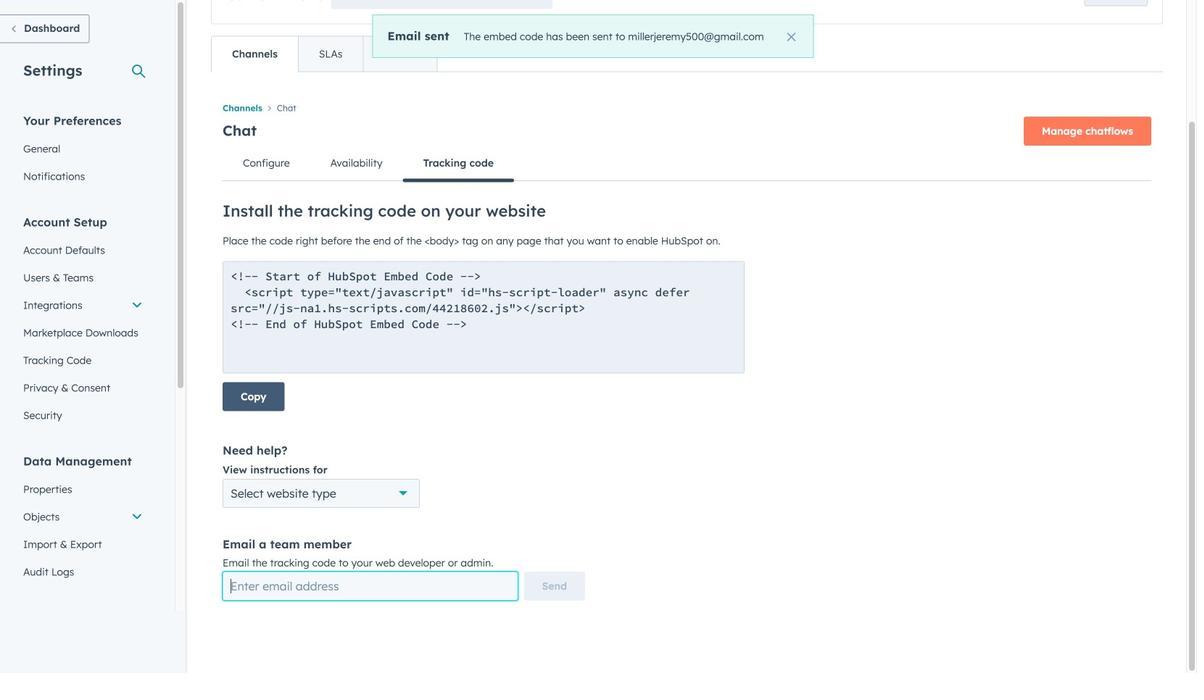 Task type: describe. For each thing, give the bounding box(es) containing it.
account setup element
[[15, 214, 152, 430]]

1 navigation from the top
[[223, 98, 1151, 117]]

your preferences element
[[15, 113, 152, 190]]



Task type: vqa. For each thing, say whether or not it's contained in the screenshot.
become on the left bottom of page
no



Task type: locate. For each thing, give the bounding box(es) containing it.
0 vertical spatial navigation
[[223, 98, 1151, 117]]

2 navigation from the top
[[223, 146, 1151, 182]]

tab panel
[[211, 71, 1163, 613]]

Enter email address text field
[[223, 572, 518, 601]]

navigation
[[223, 98, 1151, 117], [223, 146, 1151, 182]]

alert
[[372, 15, 814, 58]]

data management element
[[15, 454, 152, 586]]

tab list
[[211, 36, 438, 72]]

1 vertical spatial navigation
[[223, 146, 1151, 182]]

close image
[[787, 33, 796, 41]]

banner
[[223, 112, 1151, 146]]



